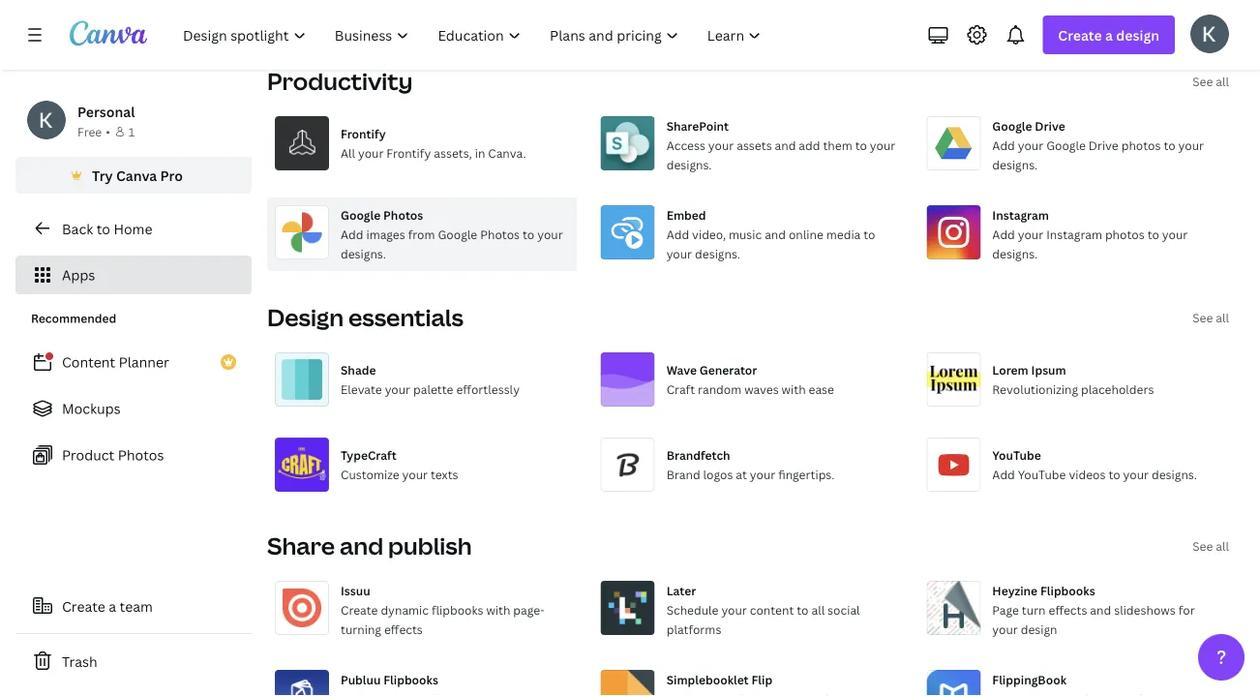 Task type: describe. For each thing, give the bounding box(es) containing it.
typecraft customize your texts
[[341, 447, 458, 482]]

personal
[[77, 102, 135, 121]]

flipbooks
[[432, 602, 484, 618]]

ipsum
[[1032, 361, 1066, 377]]

1
[[129, 123, 135, 139]]

your inside shade elevate your palette effortlessly
[[385, 381, 411, 397]]

access
[[667, 137, 706, 153]]

flipbooks for heyzine
[[1041, 582, 1095, 598]]

in
[[475, 145, 485, 161]]

simplebooklet flip
[[667, 671, 773, 687]]

and inside the 'sharepoint access your assets and add them to your designs.'
[[775, 137, 796, 153]]

publuu
[[341, 671, 381, 687]]

design
[[267, 301, 344, 333]]

google drive add your google drive photos to your designs.
[[993, 118, 1204, 172]]

lorem ipsum revolutionizing placeholders
[[993, 361, 1154, 397]]

effortlessly
[[456, 381, 520, 397]]

texts
[[431, 466, 458, 482]]

add for instagram add your instagram photos to your designs.
[[993, 226, 1015, 242]]

later
[[667, 582, 696, 598]]

brandfetch
[[667, 447, 731, 463]]

sharepoint
[[667, 118, 729, 134]]

product photos
[[62, 446, 164, 464]]

design essentials
[[267, 301, 464, 333]]

media
[[827, 226, 861, 242]]

fingertips.
[[778, 466, 835, 482]]

turn
[[1022, 602, 1046, 618]]

top level navigation element
[[170, 15, 778, 54]]

wave
[[667, 361, 697, 377]]

at
[[736, 466, 747, 482]]

customize
[[341, 466, 399, 482]]

your inside google photos add images from google photos to your designs.
[[537, 226, 563, 242]]

images
[[366, 226, 405, 242]]

see all button for and
[[1193, 536, 1229, 556]]

issuu
[[341, 582, 370, 598]]

photos inside instagram add your instagram photos to your designs.
[[1105, 226, 1145, 242]]

designs. for assets
[[667, 156, 712, 172]]

all for design essentials
[[1216, 309, 1229, 325]]

flip
[[752, 671, 773, 687]]

ease
[[809, 381, 834, 397]]

shade elevate your palette effortlessly
[[341, 361, 520, 397]]

recommended
[[31, 310, 116, 326]]

1 vertical spatial instagram
[[1047, 226, 1103, 242]]

all
[[341, 145, 355, 161]]

0 vertical spatial instagram
[[993, 207, 1049, 223]]

for
[[1179, 602, 1195, 618]]

brandfetch brand logos at your fingertips.
[[667, 447, 835, 482]]

share
[[267, 530, 335, 561]]

dynamic
[[381, 602, 429, 618]]

flippingbook
[[993, 671, 1067, 687]]

1 see all from the top
[[1193, 73, 1229, 89]]

content
[[62, 353, 115, 371]]

productivity
[[267, 65, 413, 97]]

turning
[[341, 621, 381, 637]]

effects inside issuu create dynamic flipbooks with page- turning effects
[[384, 621, 423, 637]]

content planner
[[62, 353, 169, 371]]

back
[[62, 219, 93, 238]]

simplebooklet
[[667, 671, 749, 687]]

1 vertical spatial drive
[[1089, 137, 1119, 153]]

canva.
[[488, 145, 526, 161]]

video,
[[692, 226, 726, 242]]

apps
[[62, 266, 95, 284]]

to inside the 'sharepoint access your assets and add them to your designs.'
[[855, 137, 867, 153]]

all inside later schedule your content to all social platforms
[[812, 602, 825, 618]]

placeholders
[[1081, 381, 1154, 397]]

slideshows
[[1114, 602, 1176, 618]]

try canva pro
[[92, 166, 183, 184]]

online
[[789, 226, 824, 242]]

free •
[[77, 123, 110, 139]]

sharepoint access your assets and add them to your designs.
[[667, 118, 896, 172]]

waves
[[745, 381, 779, 397]]

your inside youtube add youtube videos to your designs.
[[1124, 466, 1149, 482]]

to inside embed add video, music and online media to your designs.
[[864, 226, 876, 242]]

to inside later schedule your content to all social platforms
[[797, 602, 809, 618]]

try
[[92, 166, 113, 184]]

photos for google photos add images from google photos to your designs.
[[383, 207, 423, 223]]

designs. for your
[[993, 156, 1038, 172]]

mockups link
[[15, 389, 252, 428]]

schedule
[[667, 602, 719, 618]]

apps link
[[15, 256, 252, 294]]

to inside the back to home link
[[96, 219, 110, 238]]

wave generator craft random waves with ease
[[667, 361, 834, 397]]

1 horizontal spatial frontify
[[387, 145, 431, 161]]

see all button for essentials
[[1193, 308, 1229, 327]]

assets,
[[434, 145, 472, 161]]

to inside google photos add images from google photos to your designs.
[[523, 226, 535, 242]]

to inside instagram add your instagram photos to your designs.
[[1148, 226, 1160, 242]]

social
[[828, 602, 860, 618]]

your inside embed add video, music and online media to your designs.
[[667, 245, 692, 261]]

mockups
[[62, 399, 121, 418]]

create a team button
[[15, 587, 252, 625]]

issuu create dynamic flipbooks with page- turning effects
[[341, 582, 545, 637]]

effects inside heyzine flipbooks page turn effects and slideshows for your design
[[1049, 602, 1088, 618]]

product photos link
[[15, 436, 252, 474]]

your inside typecraft customize your texts
[[402, 466, 428, 482]]

see all for and
[[1193, 538, 1229, 554]]

heyzine
[[993, 582, 1038, 598]]

heyzine flipbooks page turn effects and slideshows for your design
[[993, 582, 1195, 637]]



Task type: locate. For each thing, give the bounding box(es) containing it.
0 vertical spatial drive
[[1035, 118, 1066, 134]]

1 vertical spatial see all button
[[1193, 308, 1229, 327]]

your inside heyzine flipbooks page turn effects and slideshows for your design
[[993, 621, 1018, 637]]

0 vertical spatial flipbooks
[[1041, 582, 1095, 598]]

and up issuu
[[340, 530, 384, 561]]

flipbooks right publuu
[[384, 671, 438, 687]]

back to home
[[62, 219, 152, 238]]

2 see from the top
[[1193, 309, 1213, 325]]

frontify left assets,
[[387, 145, 431, 161]]

random
[[698, 381, 742, 397]]

and inside heyzine flipbooks page turn effects and slideshows for your design
[[1090, 602, 1112, 618]]

see for and
[[1193, 538, 1213, 554]]

photos
[[383, 207, 423, 223], [480, 226, 520, 242], [118, 446, 164, 464]]

2 vertical spatial see
[[1193, 538, 1213, 554]]

product
[[62, 446, 115, 464]]

to
[[855, 137, 867, 153], [1164, 137, 1176, 153], [96, 219, 110, 238], [523, 226, 535, 242], [864, 226, 876, 242], [1148, 226, 1160, 242], [1109, 466, 1121, 482], [797, 602, 809, 618]]

frontify all your frontify assets, in canva.
[[341, 125, 526, 161]]

content planner link
[[15, 343, 252, 381]]

canva
[[116, 166, 157, 184]]

a inside button
[[109, 597, 116, 615]]

create for create a design
[[1058, 26, 1102, 44]]

1 horizontal spatial effects
[[1049, 602, 1088, 618]]

0 vertical spatial see all button
[[1193, 72, 1229, 91]]

craft
[[667, 381, 695, 397]]

design inside create a design "dropdown button"
[[1116, 26, 1160, 44]]

platforms
[[667, 621, 722, 637]]

youtube
[[993, 447, 1041, 463], [1018, 466, 1066, 482]]

typecraft
[[341, 447, 397, 463]]

photos inside google drive add your google drive photos to your designs.
[[1122, 137, 1161, 153]]

youtube down revolutionizing
[[993, 447, 1041, 463]]

photos right from
[[480, 226, 520, 242]]

0 vertical spatial design
[[1116, 26, 1160, 44]]

1 horizontal spatial photos
[[383, 207, 423, 223]]

frontify
[[341, 125, 386, 141], [387, 145, 431, 161]]

3 see all button from the top
[[1193, 536, 1229, 556]]

palette
[[413, 381, 454, 397]]

1 vertical spatial a
[[109, 597, 116, 615]]

2 vertical spatial see all
[[1193, 538, 1229, 554]]

1 see from the top
[[1193, 73, 1213, 89]]

planner
[[119, 353, 169, 371]]

0 vertical spatial youtube
[[993, 447, 1041, 463]]

1 horizontal spatial design
[[1116, 26, 1160, 44]]

2 see all button from the top
[[1193, 308, 1229, 327]]

add for youtube add youtube videos to your designs.
[[993, 466, 1015, 482]]

essentials
[[348, 301, 464, 333]]

shade
[[341, 361, 376, 377]]

them
[[823, 137, 853, 153]]

1 vertical spatial with
[[486, 602, 511, 618]]

all
[[1216, 73, 1229, 89], [1216, 309, 1229, 325], [1216, 538, 1229, 554], [812, 602, 825, 618]]

frontify up all
[[341, 125, 386, 141]]

try canva pro button
[[15, 157, 252, 194]]

publish
[[388, 530, 472, 561]]

instagram
[[993, 207, 1049, 223], [1047, 226, 1103, 242]]

0 vertical spatial a
[[1106, 26, 1113, 44]]

designs. inside google photos add images from google photos to your designs.
[[341, 245, 386, 261]]

drive
[[1035, 118, 1066, 134], [1089, 137, 1119, 153]]

add
[[993, 137, 1015, 153], [341, 226, 363, 242], [667, 226, 689, 242], [993, 226, 1015, 242], [993, 466, 1015, 482]]

1 horizontal spatial flipbooks
[[1041, 582, 1095, 598]]

designs. inside instagram add your instagram photos to your designs.
[[993, 245, 1038, 261]]

1 vertical spatial design
[[1021, 621, 1058, 637]]

generator
[[700, 361, 757, 377]]

youtube add youtube videos to your designs.
[[993, 447, 1197, 482]]

0 vertical spatial frontify
[[341, 125, 386, 141]]

lorem
[[993, 361, 1029, 377]]

elevate
[[341, 381, 382, 397]]

see all
[[1193, 73, 1229, 89], [1193, 309, 1229, 325], [1193, 538, 1229, 554]]

2 vertical spatial photos
[[118, 446, 164, 464]]

flipbooks
[[1041, 582, 1095, 598], [384, 671, 438, 687]]

designs.
[[667, 156, 712, 172], [993, 156, 1038, 172], [341, 245, 386, 261], [695, 245, 740, 261], [993, 245, 1038, 261], [1152, 466, 1197, 482]]

0 horizontal spatial flipbooks
[[384, 671, 438, 687]]

add for embed add video, music and online media to your designs.
[[667, 226, 689, 242]]

home
[[114, 219, 152, 238]]

design left 'kendall parks' image
[[1116, 26, 1160, 44]]

with inside issuu create dynamic flipbooks with page- turning effects
[[486, 602, 511, 618]]

designs. for images
[[341, 245, 386, 261]]

0 horizontal spatial photos
[[118, 446, 164, 464]]

embed
[[667, 207, 706, 223]]

photos
[[1122, 137, 1161, 153], [1105, 226, 1145, 242]]

list containing content planner
[[15, 343, 252, 474]]

to inside youtube add youtube videos to your designs.
[[1109, 466, 1121, 482]]

designs. inside the 'sharepoint access your assets and add them to your designs.'
[[667, 156, 712, 172]]

to inside google drive add your google drive photos to your designs.
[[1164, 137, 1176, 153]]

your inside frontify all your frontify assets, in canva.
[[358, 145, 384, 161]]

1 horizontal spatial a
[[1106, 26, 1113, 44]]

0 vertical spatial effects
[[1049, 602, 1088, 618]]

3 see all from the top
[[1193, 538, 1229, 554]]

create a design
[[1058, 26, 1160, 44]]

revolutionizing
[[993, 381, 1078, 397]]

create for create a team
[[62, 597, 105, 615]]

and right music
[[765, 226, 786, 242]]

0 vertical spatial see all
[[1193, 73, 1229, 89]]

1 vertical spatial youtube
[[1018, 466, 1066, 482]]

with inside wave generator craft random waves with ease
[[782, 381, 806, 397]]

photos up images
[[383, 207, 423, 223]]

see for essentials
[[1193, 309, 1213, 325]]

0 vertical spatial photos
[[1122, 137, 1161, 153]]

photos down mockups link
[[118, 446, 164, 464]]

and left slideshows in the right bottom of the page
[[1090, 602, 1112, 618]]

add inside google drive add your google drive photos to your designs.
[[993, 137, 1015, 153]]

0 vertical spatial see
[[1193, 73, 1213, 89]]

add inside instagram add your instagram photos to your designs.
[[993, 226, 1015, 242]]

a for team
[[109, 597, 116, 615]]

trash link
[[15, 642, 252, 681]]

all for share and publish
[[1216, 538, 1229, 554]]

design down "turn"
[[1021, 621, 1058, 637]]

google photos group
[[267, 197, 578, 271]]

0 horizontal spatial with
[[486, 602, 511, 618]]

music
[[729, 226, 762, 242]]

designs. inside youtube add youtube videos to your designs.
[[1152, 466, 1197, 482]]

0 horizontal spatial design
[[1021, 621, 1058, 637]]

flipbooks for publuu
[[384, 671, 438, 687]]

flipbooks up "turn"
[[1041, 582, 1095, 598]]

from
[[408, 226, 435, 242]]

embed add video, music and online media to your designs.
[[667, 207, 876, 261]]

2 vertical spatial see all button
[[1193, 536, 1229, 556]]

designs. for music
[[695, 245, 740, 261]]

1 vertical spatial flipbooks
[[384, 671, 438, 687]]

0 horizontal spatial a
[[109, 597, 116, 615]]

and left "add"
[[775, 137, 796, 153]]

see all for essentials
[[1193, 309, 1229, 325]]

effects down dynamic
[[384, 621, 423, 637]]

list
[[15, 343, 252, 474]]

youtube left videos
[[1018, 466, 1066, 482]]

a inside "dropdown button"
[[1106, 26, 1113, 44]]

google
[[993, 118, 1032, 134], [1047, 137, 1086, 153], [341, 207, 381, 223], [438, 226, 477, 242]]

publuu flipbooks
[[341, 671, 438, 687]]

1 vertical spatial frontify
[[387, 145, 431, 161]]

trash
[[62, 652, 97, 670]]

•
[[106, 123, 110, 139]]

1 vertical spatial effects
[[384, 621, 423, 637]]

photos for product photos
[[118, 446, 164, 464]]

team
[[120, 597, 153, 615]]

create a team
[[62, 597, 153, 615]]

instagram add your instagram photos to your designs.
[[993, 207, 1188, 261]]

page-
[[513, 602, 545, 618]]

1 vertical spatial see all
[[1193, 309, 1229, 325]]

all for productivity
[[1216, 73, 1229, 89]]

0 horizontal spatial effects
[[384, 621, 423, 637]]

and inside embed add video, music and online media to your designs.
[[765, 226, 786, 242]]

add inside youtube add youtube videos to your designs.
[[993, 466, 1015, 482]]

videos
[[1069, 466, 1106, 482]]

1 horizontal spatial create
[[341, 602, 378, 618]]

your inside later schedule your content to all social platforms
[[722, 602, 747, 618]]

create inside create a design "dropdown button"
[[1058, 26, 1102, 44]]

create inside issuu create dynamic flipbooks with page- turning effects
[[341, 602, 378, 618]]

flipbooks inside heyzine flipbooks page turn effects and slideshows for your design
[[1041, 582, 1095, 598]]

2 see all from the top
[[1193, 309, 1229, 325]]

add inside embed add video, music and online media to your designs.
[[667, 226, 689, 242]]

0 vertical spatial photos
[[383, 207, 423, 223]]

pro
[[160, 166, 183, 184]]

0 horizontal spatial drive
[[1035, 118, 1066, 134]]

with left 'ease'
[[782, 381, 806, 397]]

with left the page-
[[486, 602, 511, 618]]

1 vertical spatial see
[[1193, 309, 1213, 325]]

designs. inside google drive add your google drive photos to your designs.
[[993, 156, 1038, 172]]

1 vertical spatial photos
[[480, 226, 520, 242]]

2 horizontal spatial create
[[1058, 26, 1102, 44]]

3 see from the top
[[1193, 538, 1213, 554]]

google photos add images from google photos to your designs.
[[341, 207, 563, 261]]

with
[[782, 381, 806, 397], [486, 602, 511, 618]]

a for design
[[1106, 26, 1113, 44]]

0 horizontal spatial frontify
[[341, 125, 386, 141]]

1 horizontal spatial with
[[782, 381, 806, 397]]

add
[[799, 137, 820, 153]]

create
[[1058, 26, 1102, 44], [62, 597, 105, 615], [341, 602, 378, 618]]

back to home link
[[15, 209, 252, 248]]

page
[[993, 602, 1019, 618]]

design inside heyzine flipbooks page turn effects and slideshows for your design
[[1021, 621, 1058, 637]]

create a design button
[[1043, 15, 1175, 54]]

later schedule your content to all social platforms
[[667, 582, 860, 637]]

1 horizontal spatial drive
[[1089, 137, 1119, 153]]

1 vertical spatial photos
[[1105, 226, 1145, 242]]

kendall parks image
[[1191, 14, 1229, 53]]

0 vertical spatial with
[[782, 381, 806, 397]]

assets
[[737, 137, 772, 153]]

logos
[[703, 466, 733, 482]]

brand
[[667, 466, 701, 482]]

share and publish
[[267, 530, 472, 561]]

1 see all button from the top
[[1193, 72, 1229, 91]]

a
[[1106, 26, 1113, 44], [109, 597, 116, 615]]

2 horizontal spatial photos
[[480, 226, 520, 242]]

effects right "turn"
[[1049, 602, 1088, 618]]

add inside google photos add images from google photos to your designs.
[[341, 226, 363, 242]]

create inside create a team button
[[62, 597, 105, 615]]

0 horizontal spatial create
[[62, 597, 105, 615]]

designs. inside embed add video, music and online media to your designs.
[[695, 245, 740, 261]]

your inside brandfetch brand logos at your fingertips.
[[750, 466, 776, 482]]



Task type: vqa. For each thing, say whether or not it's contained in the screenshot.


